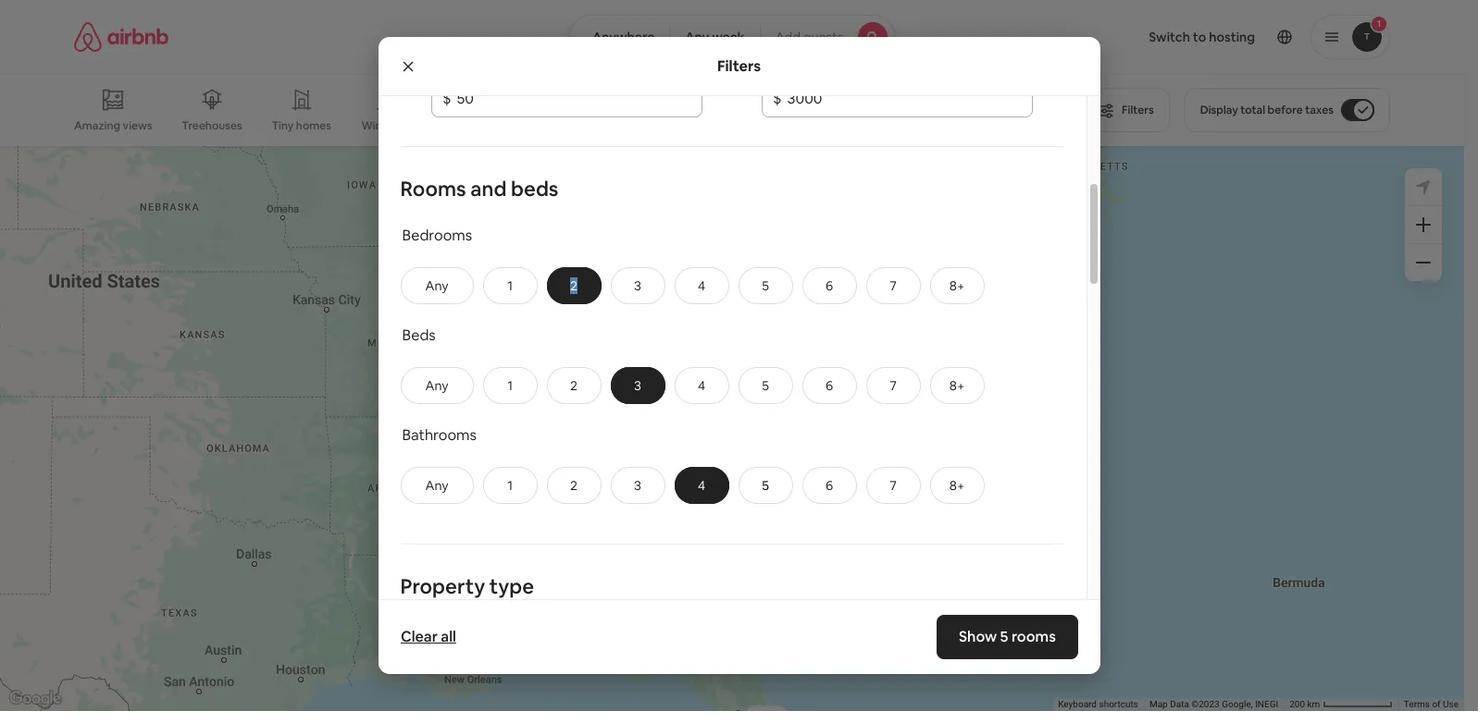 Task type: locate. For each thing, give the bounding box(es) containing it.
3 7 from the top
[[890, 477, 897, 494]]

0 horizontal spatial show
[[694, 599, 727, 616]]

6 button for bathrooms
[[802, 467, 857, 504]]

1 3 button from the top
[[611, 267, 665, 304]]

$ up rooms
[[442, 89, 451, 108]]

any element down bathrooms
[[420, 477, 454, 494]]

any element for bedrooms
[[420, 278, 454, 294]]

1 vertical spatial 5 button
[[738, 367, 793, 404]]

6 for bathrooms
[[826, 477, 833, 494]]

0 vertical spatial 8+ element
[[950, 278, 965, 294]]

2 6 from the top
[[826, 377, 833, 394]]

1 7 from the top
[[890, 278, 897, 294]]

0 vertical spatial any button
[[400, 267, 474, 304]]

7 for bathrooms
[[890, 477, 897, 494]]

0 vertical spatial 1 button
[[483, 267, 537, 304]]

2 vertical spatial 3 button
[[611, 467, 665, 504]]

$1,392 button
[[656, 457, 712, 483]]

0 vertical spatial $787 button
[[755, 398, 801, 424]]

2 5 button from the top
[[738, 367, 793, 404]]

2 1 button from the top
[[483, 367, 537, 404]]

3 button
[[611, 267, 665, 304], [611, 367, 665, 404], [611, 467, 665, 504]]

3 for bathrooms
[[634, 477, 641, 494]]

1 6 button from the top
[[802, 267, 857, 304]]

2 vertical spatial 5 button
[[738, 467, 793, 504]]

show left list
[[694, 599, 727, 616]]

3 3 button from the top
[[611, 467, 665, 504]]

any up bathrooms
[[425, 377, 449, 394]]

3 any element from the top
[[420, 477, 454, 494]]

display
[[1200, 103, 1238, 118]]

$ for $ text box
[[442, 89, 451, 108]]

2 button
[[547, 267, 601, 304], [547, 367, 601, 404], [547, 467, 601, 504]]

week
[[712, 29, 745, 45]]

2 vertical spatial 8+
[[950, 477, 965, 494]]

any button up bathrooms
[[400, 367, 474, 404]]

any down bedrooms
[[425, 278, 449, 294]]

0 vertical spatial 3
[[634, 278, 641, 294]]

3 1 button from the top
[[483, 467, 537, 504]]

1 any element from the top
[[420, 278, 454, 294]]

show 5 rooms
[[959, 628, 1056, 647]]

tiny
[[272, 118, 294, 133]]

2 4 from the top
[[698, 377, 705, 394]]

2 vertical spatial 6 button
[[802, 467, 857, 504]]

6 button
[[802, 267, 857, 304], [802, 367, 857, 404], [802, 467, 857, 504]]

2 vertical spatial 2
[[570, 477, 578, 494]]

3 6 from the top
[[826, 477, 833, 494]]

any element down bedrooms
[[420, 278, 454, 294]]

3 7 button from the top
[[866, 467, 921, 504]]

any button for bedrooms
[[400, 267, 474, 304]]

2 vertical spatial 8+ element
[[950, 477, 965, 494]]

$ text field
[[457, 90, 691, 108]]

$787 left $1,392
[[610, 478, 639, 495]]

6 for beds
[[826, 377, 833, 394]]

1 3 from the top
[[634, 278, 641, 294]]

1 6 from the top
[[826, 278, 833, 294]]

4 button for bedrooms
[[674, 267, 729, 304]]

0 vertical spatial 8+
[[950, 278, 965, 294]]

zoom out image
[[1416, 255, 1431, 270]]

any button for bathrooms
[[400, 467, 474, 504]]

1 8+ element from the top
[[950, 278, 965, 294]]

3 5 button from the top
[[738, 467, 793, 504]]

$ down add
[[773, 89, 782, 108]]

1 8+ button from the top
[[930, 267, 984, 304]]

rooms
[[1011, 628, 1056, 647]]

google,
[[1222, 700, 1253, 710]]

2 button for beds
[[547, 367, 601, 404]]

2 vertical spatial 7
[[890, 477, 897, 494]]

8+ button for bathrooms
[[930, 467, 984, 504]]

None search field
[[569, 15, 895, 59]]

show list button
[[676, 586, 789, 630]]

1 vertical spatial $787 button
[[601, 473, 648, 499]]

show left rooms
[[959, 628, 997, 647]]

8+ for bedrooms
[[950, 278, 965, 294]]

6 button for bedrooms
[[802, 267, 857, 304]]

guests
[[803, 29, 843, 45]]

all
[[440, 628, 456, 647]]

1 vertical spatial 3
[[634, 377, 641, 394]]

1 vertical spatial 6 button
[[802, 367, 857, 404]]

2 any button from the top
[[400, 367, 474, 404]]

1 horizontal spatial $
[[773, 89, 782, 108]]

1 $ from the left
[[442, 89, 451, 108]]

profile element
[[917, 0, 1390, 74]]

show inside button
[[694, 599, 727, 616]]

1 vertical spatial 8+
[[950, 377, 965, 394]]

3 any button from the top
[[400, 467, 474, 504]]

0 vertical spatial 6 button
[[802, 267, 857, 304]]

$719 button
[[755, 397, 800, 423]]

0 vertical spatial 1
[[507, 278, 513, 294]]

$1,392
[[664, 462, 704, 478]]

0 vertical spatial 3 button
[[611, 267, 665, 304]]

1 any button from the top
[[400, 267, 474, 304]]

display total before taxes button
[[1185, 88, 1390, 132]]

type
[[490, 574, 534, 600]]

0 vertical spatial any element
[[420, 278, 454, 294]]

inegi
[[1255, 700, 1279, 710]]

any button
[[400, 267, 474, 304], [400, 367, 474, 404], [400, 467, 474, 504]]

1 vertical spatial any element
[[420, 377, 454, 394]]

2 2 from the top
[[570, 377, 578, 394]]

3 3 from the top
[[634, 477, 641, 494]]

1 horizontal spatial $787
[[763, 403, 793, 420]]

1 1 button from the top
[[483, 267, 537, 304]]

1 vertical spatial 8+ button
[[930, 367, 984, 404]]

4 for bedrooms
[[698, 278, 705, 294]]

show
[[694, 599, 727, 616], [959, 628, 997, 647]]

$ for $ text field
[[773, 89, 782, 108]]

bedrooms
[[402, 226, 472, 245]]

3 1 from the top
[[507, 477, 513, 494]]

1 vertical spatial 4 button
[[674, 367, 729, 404]]

2 4 button from the top
[[674, 367, 729, 404]]

any element up bathrooms
[[420, 377, 454, 394]]

1 vertical spatial $787
[[610, 478, 639, 495]]

3 8+ button from the top
[[930, 467, 984, 504]]

2 2 button from the top
[[547, 367, 601, 404]]

2 1 from the top
[[507, 377, 513, 394]]

filters
[[717, 56, 761, 75]]

taxes
[[1305, 103, 1334, 118]]

any left week
[[685, 29, 709, 45]]

beds
[[402, 326, 436, 345]]

total
[[1241, 103, 1265, 118]]

0 vertical spatial 2 button
[[547, 267, 601, 304]]

$787 down the $605
[[763, 403, 793, 420]]

3 6 button from the top
[[802, 467, 857, 504]]

2 7 from the top
[[890, 377, 897, 394]]

2 vertical spatial 4 button
[[674, 467, 729, 504]]

amazing
[[74, 118, 120, 133]]

6 button for beds
[[802, 367, 857, 404]]

0 vertical spatial 4 button
[[674, 267, 729, 304]]

2 7 button from the top
[[866, 367, 921, 404]]

7 button for beds
[[866, 367, 921, 404]]

5
[[762, 278, 769, 294], [762, 377, 769, 394], [762, 477, 769, 494], [1000, 628, 1008, 647]]

3 8+ element from the top
[[950, 477, 965, 494]]

1 vertical spatial 4
[[698, 377, 705, 394]]

©2023
[[1192, 700, 1220, 710]]

0 vertical spatial 2
[[570, 278, 578, 294]]

1 vertical spatial any button
[[400, 367, 474, 404]]

2 button for bathrooms
[[547, 467, 601, 504]]

2 vertical spatial 2 button
[[547, 467, 601, 504]]

200 km
[[1290, 700, 1323, 710]]

0 vertical spatial 7 button
[[866, 267, 921, 304]]

2 vertical spatial 8+ button
[[930, 467, 984, 504]]

$787 for the leftmost $787 "button"
[[610, 478, 639, 495]]

8+ for bathrooms
[[950, 477, 965, 494]]

$1,021
[[800, 359, 837, 376]]

1 button
[[483, 267, 537, 304], [483, 367, 537, 404], [483, 467, 537, 504]]

2 8+ element from the top
[[950, 377, 965, 394]]

2 8+ button from the top
[[930, 367, 984, 404]]

add guests button
[[760, 15, 895, 59]]

1 horizontal spatial show
[[959, 628, 997, 647]]

1 horizontal spatial $787 button
[[755, 398, 801, 424]]

$
[[442, 89, 451, 108], [773, 89, 782, 108]]

0 vertical spatial 7
[[890, 278, 897, 294]]

7
[[890, 278, 897, 294], [890, 377, 897, 394], [890, 477, 897, 494]]

1 button for beds
[[483, 367, 537, 404]]

0 vertical spatial 8+ button
[[930, 267, 984, 304]]

8+ element for bedrooms
[[950, 278, 965, 294]]

$742
[[494, 134, 523, 151]]

$1,484 button
[[692, 276, 749, 302], [692, 276, 749, 302]]

1 vertical spatial 1
[[507, 377, 513, 394]]

2 6 button from the top
[[802, 367, 857, 404]]

3 8+ from the top
[[950, 477, 965, 494]]

3 2 from the top
[[570, 477, 578, 494]]

0 vertical spatial show
[[694, 599, 727, 616]]

4 button for beds
[[674, 367, 729, 404]]

2 vertical spatial any element
[[420, 477, 454, 494]]

any button down bathrooms
[[400, 467, 474, 504]]

1 vertical spatial 3 button
[[611, 367, 665, 404]]

show inside filters dialog
[[959, 628, 997, 647]]

any week
[[685, 29, 745, 45]]

6
[[826, 278, 833, 294], [826, 377, 833, 394], [826, 477, 833, 494]]

shortcuts
[[1099, 700, 1138, 710]]

7 for beds
[[890, 377, 897, 394]]

beds
[[511, 176, 558, 202]]

$605 button
[[768, 381, 816, 407]]

2 vertical spatial 7 button
[[866, 467, 921, 504]]

1 vertical spatial 2
[[570, 377, 578, 394]]

1 vertical spatial 6
[[826, 377, 833, 394]]

5 button for bedrooms
[[738, 267, 793, 304]]

$787 button
[[755, 398, 801, 424], [601, 473, 648, 499]]

2 any element from the top
[[420, 377, 454, 394]]

1 8+ from the top
[[950, 278, 965, 294]]

7 for bedrooms
[[890, 278, 897, 294]]

anywhere
[[592, 29, 655, 45]]

rooms
[[400, 176, 466, 202]]

any down bathrooms
[[425, 477, 449, 494]]

0 vertical spatial $787
[[763, 403, 793, 420]]

2
[[570, 278, 578, 294], [570, 377, 578, 394], [570, 477, 578, 494]]

1 vertical spatial 2 button
[[547, 367, 601, 404]]

200 km button
[[1284, 699, 1399, 712]]

any button down bedrooms
[[400, 267, 474, 304]]

3
[[634, 278, 641, 294], [634, 377, 641, 394], [634, 477, 641, 494]]

any element for beds
[[420, 377, 454, 394]]

7 button
[[866, 267, 921, 304], [866, 367, 921, 404], [866, 467, 921, 504]]

4 button
[[674, 267, 729, 304], [674, 367, 729, 404], [674, 467, 729, 504]]

1 vertical spatial 7
[[890, 377, 897, 394]]

2 vertical spatial 1 button
[[483, 467, 537, 504]]

2 8+ from the top
[[950, 377, 965, 394]]

domes
[[694, 118, 731, 133]]

1 4 from the top
[[698, 278, 705, 294]]

$1,484
[[700, 281, 740, 298], [700, 281, 740, 298]]

zoom in image
[[1416, 218, 1431, 232]]

$787
[[763, 403, 793, 420], [610, 478, 639, 495]]

1 4 button from the top
[[674, 267, 729, 304]]

0 vertical spatial 5 button
[[738, 267, 793, 304]]

google map
showing 107 stays. region
[[0, 130, 1464, 712]]

0 vertical spatial 6
[[826, 278, 833, 294]]

4
[[698, 278, 705, 294], [698, 377, 705, 394], [698, 477, 705, 494]]

any
[[685, 29, 709, 45], [425, 278, 449, 294], [425, 377, 449, 394], [425, 477, 449, 494]]

0 horizontal spatial $
[[442, 89, 451, 108]]

1 vertical spatial 1 button
[[483, 367, 537, 404]]

1 vertical spatial show
[[959, 628, 997, 647]]

1
[[507, 278, 513, 294], [507, 377, 513, 394], [507, 477, 513, 494]]

2 vertical spatial 4
[[698, 477, 705, 494]]

2 vertical spatial any button
[[400, 467, 474, 504]]

bathrooms
[[402, 426, 477, 445]]

8+ element
[[950, 278, 965, 294], [950, 377, 965, 394], [950, 477, 965, 494]]

0 vertical spatial 4
[[698, 278, 705, 294]]

any element
[[420, 278, 454, 294], [420, 377, 454, 394], [420, 477, 454, 494]]

0 horizontal spatial $787
[[610, 478, 639, 495]]

1 vertical spatial 7 button
[[866, 367, 921, 404]]

2 for beds
[[570, 377, 578, 394]]

group
[[74, 74, 1094, 146]]

2 vertical spatial 3
[[634, 477, 641, 494]]

3 2 button from the top
[[547, 467, 601, 504]]

1 5 button from the top
[[738, 267, 793, 304]]

2 vertical spatial 1
[[507, 477, 513, 494]]

1 1 from the top
[[507, 278, 513, 294]]

1 7 button from the top
[[866, 267, 921, 304]]

amazing views
[[74, 118, 152, 133]]

5 button for bathrooms
[[738, 467, 793, 504]]

1 vertical spatial 8+ element
[[950, 377, 965, 394]]

5 button
[[738, 267, 793, 304], [738, 367, 793, 404], [738, 467, 793, 504]]

1 for bedrooms
[[507, 278, 513, 294]]

8+
[[950, 278, 965, 294], [950, 377, 965, 394], [950, 477, 965, 494]]

of
[[1432, 700, 1441, 710]]

none search field containing anywhere
[[569, 15, 895, 59]]

2 vertical spatial 6
[[826, 477, 833, 494]]

before
[[1268, 103, 1303, 118]]

3 button for bedrooms
[[611, 267, 665, 304]]

2 $ from the left
[[773, 89, 782, 108]]

views
[[123, 118, 152, 133]]



Task type: describe. For each thing, give the bounding box(es) containing it.
8+ element for beds
[[950, 377, 965, 394]]

any element for bathrooms
[[420, 477, 454, 494]]

tiny homes
[[272, 118, 331, 133]]

1 button for bedrooms
[[483, 267, 537, 304]]

and
[[471, 176, 507, 202]]

keyboard shortcuts
[[1058, 700, 1138, 710]]

$1,204
[[697, 461, 737, 477]]

1 button for bathrooms
[[483, 467, 537, 504]]

5 for bedrooms
[[762, 278, 769, 294]]

display total before taxes
[[1200, 103, 1334, 118]]

$ text field
[[787, 90, 1022, 108]]

0 horizontal spatial $787 button
[[601, 473, 648, 499]]

terms of use link
[[1404, 700, 1459, 710]]

6 for bedrooms
[[826, 278, 833, 294]]

show for show list
[[694, 599, 727, 616]]

clear all
[[400, 628, 456, 647]]

terms of use
[[1404, 700, 1459, 710]]

4 for beds
[[698, 377, 705, 394]]

$1,193
[[781, 308, 818, 325]]

$605
[[776, 385, 807, 402]]

keyboard
[[1058, 700, 1097, 710]]

any for bedrooms
[[425, 278, 449, 294]]

add guests
[[775, 29, 843, 45]]

1 for bathrooms
[[507, 477, 513, 494]]

add
[[775, 29, 801, 45]]

windmills
[[361, 118, 412, 133]]

property
[[400, 574, 485, 600]]

any for beds
[[425, 377, 449, 394]]

homes
[[296, 118, 331, 133]]

data
[[1170, 700, 1189, 710]]

any button for beds
[[400, 367, 474, 404]]

$787 for the top $787 "button"
[[763, 403, 793, 420]]

google image
[[5, 688, 66, 712]]

$742 button
[[485, 130, 532, 156]]

7 button for bedrooms
[[866, 267, 921, 304]]

use
[[1443, 700, 1459, 710]]

3 4 button from the top
[[674, 467, 729, 504]]

200
[[1290, 700, 1305, 710]]

map
[[1150, 700, 1168, 710]]

5 for beds
[[762, 377, 769, 394]]

treehouses
[[182, 118, 242, 133]]

1 for beds
[[507, 377, 513, 394]]

1 2 button from the top
[[547, 267, 601, 304]]

map data ©2023 google, inegi
[[1150, 700, 1279, 710]]

$1,021 button
[[791, 354, 846, 380]]

8+ button for bedrooms
[[930, 267, 984, 304]]

filters dialog
[[378, 0, 1100, 712]]

5 button for beds
[[738, 367, 793, 404]]

anywhere button
[[569, 15, 670, 59]]

7 button for bathrooms
[[866, 467, 921, 504]]

show for show 5 rooms
[[959, 628, 997, 647]]

any week button
[[670, 15, 761, 59]]

5 for bathrooms
[[762, 477, 769, 494]]

3 for bedrooms
[[634, 278, 641, 294]]

2 3 from the top
[[634, 377, 641, 394]]

clear
[[400, 628, 437, 647]]

show 5 rooms link
[[936, 616, 1078, 660]]

3 button for bathrooms
[[611, 467, 665, 504]]

1 2 from the top
[[570, 278, 578, 294]]

2 for bathrooms
[[570, 477, 578, 494]]

group containing amazing views
[[74, 74, 1094, 146]]

$1,204 button
[[688, 456, 745, 482]]

8+ element for bathrooms
[[950, 477, 965, 494]]

property type
[[400, 574, 534, 600]]

$719
[[763, 402, 792, 418]]

list
[[730, 599, 748, 616]]

terms
[[1404, 700, 1430, 710]]

km
[[1307, 700, 1320, 710]]

any inside button
[[685, 29, 709, 45]]

2 3 button from the top
[[611, 367, 665, 404]]

3 4 from the top
[[698, 477, 705, 494]]

rooms and beds
[[400, 176, 558, 202]]

show list
[[694, 599, 748, 616]]

clear all button
[[391, 619, 465, 656]]

any for bathrooms
[[425, 477, 449, 494]]

$1,193 button
[[773, 303, 826, 329]]

8+ button for beds
[[930, 367, 984, 404]]

8+ for beds
[[950, 377, 965, 394]]

keyboard shortcuts button
[[1058, 699, 1138, 712]]



Task type: vqa. For each thing, say whether or not it's contained in the screenshot.
"Rooms And Beds"
yes



